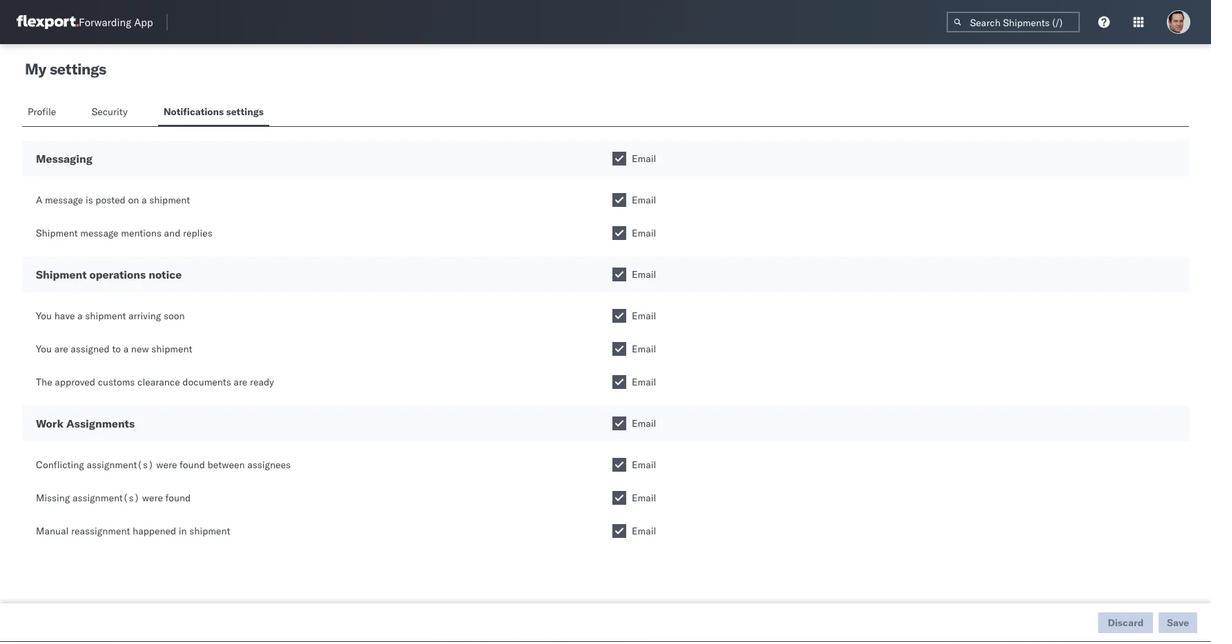Task type: vqa. For each thing, say whether or not it's contained in the screenshot.
Search Shipments (/) text box
yes



Task type: locate. For each thing, give the bounding box(es) containing it.
assigned
[[71, 343, 110, 355]]

settings right 'notifications'
[[226, 106, 264, 118]]

email for a message is posted on a shipment
[[632, 194, 656, 206]]

1 horizontal spatial a
[[123, 343, 129, 355]]

email for manual reassignment happened in shipment
[[632, 525, 656, 538]]

message for shipment
[[80, 227, 118, 239]]

1 vertical spatial found
[[165, 492, 191, 504]]

1 email from the top
[[632, 153, 656, 165]]

3 email from the top
[[632, 227, 656, 239]]

0 vertical spatial assignment(s)
[[87, 459, 154, 471]]

0 vertical spatial a
[[142, 194, 147, 206]]

message down is
[[80, 227, 118, 239]]

you have a shipment arriving soon
[[36, 310, 185, 322]]

the approved customs clearance documents are ready
[[36, 376, 274, 388]]

1 vertical spatial settings
[[226, 106, 264, 118]]

a right to
[[123, 343, 129, 355]]

soon
[[164, 310, 185, 322]]

1 shipment from the top
[[36, 227, 78, 239]]

a right have
[[77, 310, 83, 322]]

1 horizontal spatial settings
[[226, 106, 264, 118]]

in
[[179, 525, 187, 538]]

1 you from the top
[[36, 310, 52, 322]]

shipment up you are assigned to a new shipment
[[85, 310, 126, 322]]

arriving
[[128, 310, 161, 322]]

have
[[54, 310, 75, 322]]

1 vertical spatial you
[[36, 343, 52, 355]]

email for shipment operations notice
[[632, 269, 656, 281]]

you left have
[[36, 310, 52, 322]]

profile
[[28, 106, 56, 118]]

0 vertical spatial settings
[[50, 59, 106, 78]]

and
[[164, 227, 180, 239]]

shipment
[[149, 194, 190, 206], [85, 310, 126, 322], [151, 343, 192, 355], [189, 525, 230, 538]]

conflicting
[[36, 459, 84, 471]]

you up the
[[36, 343, 52, 355]]

assignment(s)
[[87, 459, 154, 471], [72, 492, 140, 504]]

assignment(s) up 'reassignment'
[[72, 492, 140, 504]]

email for work assignments
[[632, 418, 656, 430]]

0 horizontal spatial settings
[[50, 59, 106, 78]]

are
[[54, 343, 68, 355], [234, 376, 247, 388]]

were
[[156, 459, 177, 471], [142, 492, 163, 504]]

4 email from the top
[[632, 269, 656, 281]]

5 email from the top
[[632, 310, 656, 322]]

manual
[[36, 525, 69, 538]]

found up in
[[165, 492, 191, 504]]

ready
[[250, 376, 274, 388]]

7 email from the top
[[632, 376, 656, 388]]

assignment(s) for missing
[[72, 492, 140, 504]]

conflicting assignment(s) were found between assignees
[[36, 459, 291, 471]]

a right the on
[[142, 194, 147, 206]]

on
[[128, 194, 139, 206]]

you for you are assigned to a new shipment
[[36, 343, 52, 355]]

0 horizontal spatial are
[[54, 343, 68, 355]]

assignees
[[247, 459, 291, 471]]

2 shipment from the top
[[36, 268, 87, 282]]

11 email from the top
[[632, 525, 656, 538]]

assignment(s) up missing assignment(s) were found on the bottom of the page
[[87, 459, 154, 471]]

1 vertical spatial message
[[80, 227, 118, 239]]

settings for my settings
[[50, 59, 106, 78]]

settings for notifications settings
[[226, 106, 264, 118]]

missing
[[36, 492, 70, 504]]

shipment down a
[[36, 227, 78, 239]]

0 vertical spatial shipment
[[36, 227, 78, 239]]

notice
[[149, 268, 182, 282]]

1 vertical spatial shipment
[[36, 268, 87, 282]]

shipment for shipment operations notice
[[36, 268, 87, 282]]

profile button
[[22, 99, 64, 126]]

1 vertical spatial assignment(s)
[[72, 492, 140, 504]]

you
[[36, 310, 52, 322], [36, 343, 52, 355]]

a
[[36, 194, 42, 206]]

0 vertical spatial were
[[156, 459, 177, 471]]

happened
[[133, 525, 176, 538]]

1 vertical spatial were
[[142, 492, 163, 504]]

are left assigned
[[54, 343, 68, 355]]

email
[[632, 153, 656, 165], [632, 194, 656, 206], [632, 227, 656, 239], [632, 269, 656, 281], [632, 310, 656, 322], [632, 343, 656, 355], [632, 376, 656, 388], [632, 418, 656, 430], [632, 459, 656, 471], [632, 492, 656, 504], [632, 525, 656, 538]]

notifications settings
[[164, 106, 264, 118]]

were up happened
[[142, 492, 163, 504]]

forwarding app
[[79, 16, 153, 29]]

0 vertical spatial found
[[180, 459, 205, 471]]

6 email from the top
[[632, 343, 656, 355]]

message
[[45, 194, 83, 206], [80, 227, 118, 239]]

None checkbox
[[612, 152, 626, 166], [612, 226, 626, 240], [612, 268, 626, 282], [612, 342, 626, 356], [612, 376, 626, 389], [612, 417, 626, 431], [612, 492, 626, 505], [612, 525, 626, 539], [612, 152, 626, 166], [612, 226, 626, 240], [612, 268, 626, 282], [612, 342, 626, 356], [612, 376, 626, 389], [612, 417, 626, 431], [612, 492, 626, 505], [612, 525, 626, 539]]

message right a
[[45, 194, 83, 206]]

settings
[[50, 59, 106, 78], [226, 106, 264, 118]]

settings inside button
[[226, 106, 264, 118]]

shipment
[[36, 227, 78, 239], [36, 268, 87, 282]]

shipment right in
[[189, 525, 230, 538]]

to
[[112, 343, 121, 355]]

found for missing assignment(s) were found
[[165, 492, 191, 504]]

found left between
[[180, 459, 205, 471]]

2 email from the top
[[632, 194, 656, 206]]

forwarding app link
[[17, 15, 153, 29]]

customs
[[98, 376, 135, 388]]

approved
[[55, 376, 95, 388]]

assignment(s) for conflicting
[[87, 459, 154, 471]]

0 vertical spatial you
[[36, 310, 52, 322]]

2 horizontal spatial a
[[142, 194, 147, 206]]

you are assigned to a new shipment
[[36, 343, 192, 355]]

1 vertical spatial are
[[234, 376, 247, 388]]

8 email from the top
[[632, 418, 656, 430]]

operations
[[89, 268, 146, 282]]

2 you from the top
[[36, 343, 52, 355]]

a
[[142, 194, 147, 206], [77, 310, 83, 322], [123, 343, 129, 355]]

1 horizontal spatial are
[[234, 376, 247, 388]]

are left "ready"
[[234, 376, 247, 388]]

documents
[[183, 376, 231, 388]]

0 horizontal spatial a
[[77, 310, 83, 322]]

message for a
[[45, 194, 83, 206]]

0 vertical spatial message
[[45, 194, 83, 206]]

flexport. image
[[17, 15, 79, 29]]

found
[[180, 459, 205, 471], [165, 492, 191, 504]]

shipment up have
[[36, 268, 87, 282]]

email for the approved customs clearance documents are ready
[[632, 376, 656, 388]]

were left between
[[156, 459, 177, 471]]

None checkbox
[[612, 193, 626, 207], [612, 309, 626, 323], [612, 458, 626, 472], [612, 193, 626, 207], [612, 309, 626, 323], [612, 458, 626, 472]]

posted
[[96, 194, 126, 206]]

9 email from the top
[[632, 459, 656, 471]]

settings right the my
[[50, 59, 106, 78]]

2 vertical spatial a
[[123, 343, 129, 355]]

manual reassignment happened in shipment
[[36, 525, 230, 538]]

10 email from the top
[[632, 492, 656, 504]]



Task type: describe. For each thing, give the bounding box(es) containing it.
clearance
[[137, 376, 180, 388]]

work assignments
[[36, 417, 135, 431]]

my
[[25, 59, 46, 78]]

found for conflicting assignment(s) were found between assignees
[[180, 459, 205, 471]]

new
[[131, 343, 149, 355]]

notifications settings button
[[158, 99, 269, 126]]

email for missing assignment(s) were found
[[632, 492, 656, 504]]

reassignment
[[71, 525, 130, 538]]

work
[[36, 417, 63, 431]]

security
[[92, 106, 128, 118]]

were for missing
[[142, 492, 163, 504]]

my settings
[[25, 59, 106, 78]]

messaging
[[36, 152, 92, 166]]

a message is posted on a shipment
[[36, 194, 190, 206]]

missing assignment(s) were found
[[36, 492, 191, 504]]

Search Shipments (/) text field
[[947, 12, 1080, 32]]

0 vertical spatial are
[[54, 343, 68, 355]]

assignments
[[66, 417, 135, 431]]

security button
[[86, 99, 136, 126]]

you for you have a shipment arriving soon
[[36, 310, 52, 322]]

forwarding
[[79, 16, 131, 29]]

email for conflicting assignment(s) were found between assignees
[[632, 459, 656, 471]]

notifications
[[164, 106, 224, 118]]

replies
[[183, 227, 212, 239]]

email for you are assigned to a new shipment
[[632, 343, 656, 355]]

email for messaging
[[632, 153, 656, 165]]

1 vertical spatial a
[[77, 310, 83, 322]]

is
[[86, 194, 93, 206]]

shipment right new
[[151, 343, 192, 355]]

mentions
[[121, 227, 162, 239]]

shipment message mentions and replies
[[36, 227, 212, 239]]

app
[[134, 16, 153, 29]]

between
[[207, 459, 245, 471]]

shipment operations notice
[[36, 268, 182, 282]]

email for shipment message mentions and replies
[[632, 227, 656, 239]]

the
[[36, 376, 52, 388]]

shipment up and
[[149, 194, 190, 206]]

shipment for shipment message mentions and replies
[[36, 227, 78, 239]]

email for you have a shipment arriving soon
[[632, 310, 656, 322]]

were for conflicting
[[156, 459, 177, 471]]



